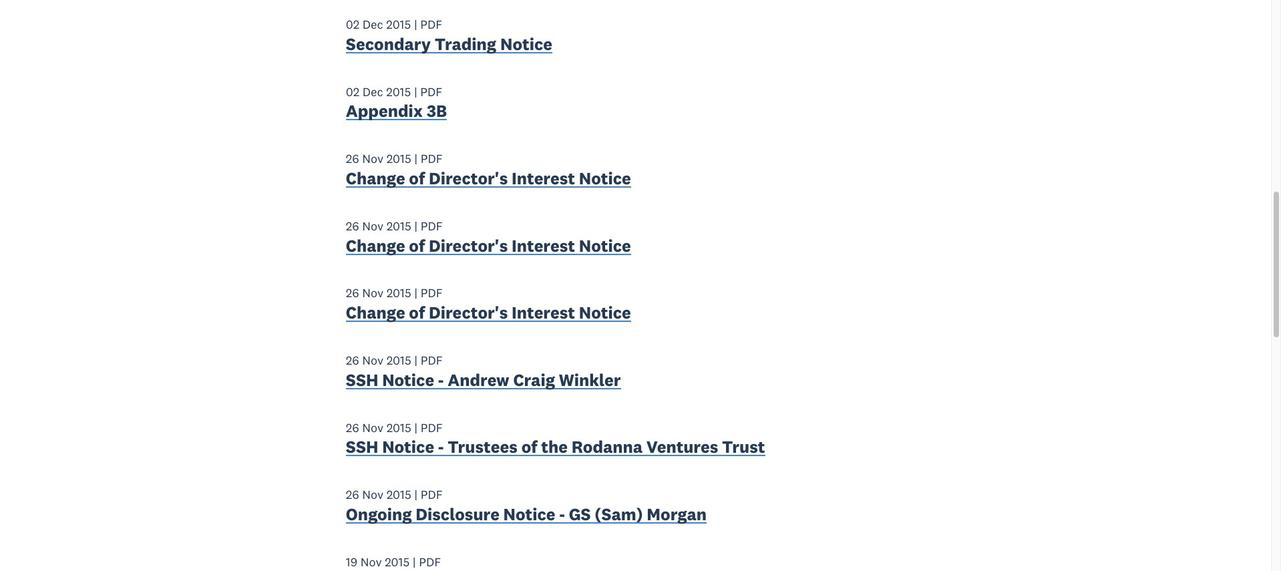 Task type: locate. For each thing, give the bounding box(es) containing it.
trustees
[[448, 436, 518, 458]]

1 vertical spatial 02
[[346, 84, 359, 99]]

2 vertical spatial change of director's interest notice link
[[346, 302, 631, 327]]

pdf inside '02 dec 2015 | pdf secondary trading notice'
[[420, 17, 442, 32]]

-
[[438, 369, 444, 391], [438, 436, 444, 458], [559, 504, 565, 525]]

disclosure
[[416, 504, 500, 525]]

2 dec from the top
[[363, 84, 383, 99]]

19
[[346, 554, 357, 570]]

26 inside '26 nov 2015 | pdf ssh notice - trustees of the rodanna ventures trust'
[[346, 420, 359, 435]]

dec
[[363, 17, 383, 32], [363, 84, 383, 99]]

gs
[[569, 504, 591, 525]]

0 vertical spatial ssh
[[346, 369, 378, 391]]

26
[[346, 151, 359, 166], [346, 218, 359, 234], [346, 286, 359, 301], [346, 353, 359, 368], [346, 420, 359, 435], [346, 487, 359, 503]]

2015 for the ssh notice - trustees of the rodanna ventures trust link
[[387, 420, 411, 435]]

1 dec from the top
[[363, 17, 383, 32]]

- for andrew
[[438, 369, 444, 391]]

02 up appendix
[[346, 84, 359, 99]]

02 up secondary
[[346, 17, 359, 32]]

2 vertical spatial -
[[559, 504, 565, 525]]

26 nov 2015 | pdf ongoing disclosure notice - gs (sam) morgan
[[346, 487, 707, 525]]

- left andrew
[[438, 369, 444, 391]]

0 vertical spatial -
[[438, 369, 444, 391]]

4 26 from the top
[[346, 353, 359, 368]]

dec inside '02 dec 2015 | pdf secondary trading notice'
[[363, 17, 383, 32]]

2015 inside 26 nov 2015 | pdf ssh notice - andrew craig winkler
[[387, 353, 411, 368]]

0 vertical spatial 26 nov 2015 | pdf change of director's interest notice
[[346, 151, 631, 189]]

1 vertical spatial change
[[346, 235, 405, 256]]

pdf inside 26 nov 2015 | pdf ssh notice - andrew craig winkler
[[421, 353, 443, 368]]

26 for 3rd change of director's interest notice link from the bottom
[[346, 151, 359, 166]]

3 26 nov 2015 | pdf change of director's interest notice from the top
[[346, 286, 631, 323]]

director's for 3rd change of director's interest notice link from the bottom
[[429, 168, 508, 189]]

26 nov 2015 | pdf change of director's interest notice
[[346, 151, 631, 189], [346, 218, 631, 256], [346, 286, 631, 323]]

2 vertical spatial director's
[[429, 302, 508, 323]]

6 26 from the top
[[346, 487, 359, 503]]

| inside '02 dec 2015 | pdf secondary trading notice'
[[414, 17, 417, 32]]

02 for secondary
[[346, 17, 359, 32]]

of
[[409, 168, 425, 189], [409, 235, 425, 256], [409, 302, 425, 323], [521, 436, 537, 458]]

26 nov 2015 | pdf change of director's interest notice for 3rd change of director's interest notice link from the bottom
[[346, 151, 631, 189]]

ssh inside '26 nov 2015 | pdf ssh notice - trustees of the rodanna ventures trust'
[[346, 436, 378, 458]]

02 inside '02 dec 2015 | pdf secondary trading notice'
[[346, 17, 359, 32]]

- inside 26 nov 2015 | pdf ssh notice - andrew craig winkler
[[438, 369, 444, 391]]

0 vertical spatial director's
[[429, 168, 508, 189]]

1 02 from the top
[[346, 17, 359, 32]]

| inside 26 nov 2015 | pdf ongoing disclosure notice - gs (sam) morgan
[[414, 487, 418, 503]]

nov inside 26 nov 2015 | pdf ssh notice - andrew craig winkler
[[362, 353, 383, 368]]

pdf for second change of director's interest notice link from the bottom of the page
[[421, 218, 443, 234]]

0 vertical spatial dec
[[363, 17, 383, 32]]

1 interest from the top
[[512, 168, 575, 189]]

change
[[346, 168, 405, 189], [346, 235, 405, 256], [346, 302, 405, 323]]

1 vertical spatial dec
[[363, 84, 383, 99]]

2 interest from the top
[[512, 235, 575, 256]]

1 vertical spatial -
[[438, 436, 444, 458]]

0 vertical spatial change of director's interest notice link
[[346, 168, 631, 192]]

ssh for ssh notice - andrew craig winkler
[[346, 369, 378, 391]]

26 inside 26 nov 2015 | pdf ongoing disclosure notice - gs (sam) morgan
[[346, 487, 359, 503]]

interest for second change of director's interest notice link from the bottom of the page
[[512, 235, 575, 256]]

0 vertical spatial interest
[[512, 168, 575, 189]]

ssh for ssh notice - trustees of the rodanna ventures trust
[[346, 436, 378, 458]]

interest for 3rd change of director's interest notice link from the bottom
[[512, 168, 575, 189]]

19 nov 2015 | pdf
[[346, 554, 441, 570]]

interest for 1st change of director's interest notice link from the bottom
[[512, 302, 575, 323]]

2015 inside 02 dec 2015 | pdf appendix 3b
[[386, 84, 411, 99]]

2 26 nov 2015 | pdf change of director's interest notice from the top
[[346, 218, 631, 256]]

02
[[346, 17, 359, 32], [346, 84, 359, 99]]

5 26 from the top
[[346, 420, 359, 435]]

pdf for ssh notice - andrew craig winkler link
[[421, 353, 443, 368]]

andrew
[[448, 369, 509, 391]]

- left gs
[[559, 504, 565, 525]]

2015 for the secondary trading notice link
[[386, 17, 411, 32]]

|
[[414, 17, 417, 32], [414, 84, 417, 99], [414, 151, 418, 166], [414, 218, 418, 234], [414, 286, 418, 301], [414, 353, 418, 368], [414, 420, 418, 435], [414, 487, 418, 503], [413, 554, 416, 570]]

2 vertical spatial change
[[346, 302, 405, 323]]

nov for second change of director's interest notice link from the bottom of the page
[[362, 218, 383, 234]]

3 26 from the top
[[346, 286, 359, 301]]

director's
[[429, 168, 508, 189], [429, 235, 508, 256], [429, 302, 508, 323]]

1 vertical spatial 26 nov 2015 | pdf change of director's interest notice
[[346, 218, 631, 256]]

2015 for 3rd change of director's interest notice link from the bottom
[[387, 151, 411, 166]]

2015
[[386, 17, 411, 32], [386, 84, 411, 99], [387, 151, 411, 166], [387, 218, 411, 234], [387, 286, 411, 301], [387, 353, 411, 368], [387, 420, 411, 435], [387, 487, 411, 503], [385, 554, 410, 570]]

1 ssh from the top
[[346, 369, 378, 391]]

nov inside 26 nov 2015 | pdf ongoing disclosure notice - gs (sam) morgan
[[362, 487, 383, 503]]

2 vertical spatial 26 nov 2015 | pdf change of director's interest notice
[[346, 286, 631, 323]]

1 26 nov 2015 | pdf change of director's interest notice from the top
[[346, 151, 631, 189]]

0 vertical spatial 02
[[346, 17, 359, 32]]

ssh
[[346, 369, 378, 391], [346, 436, 378, 458]]

dec inside 02 dec 2015 | pdf appendix 3b
[[363, 84, 383, 99]]

26 nov 2015 | pdf ssh notice - trustees of the rodanna ventures trust
[[346, 420, 765, 458]]

pdf inside '26 nov 2015 | pdf ssh notice - trustees of the rodanna ventures trust'
[[421, 420, 443, 435]]

- inside '26 nov 2015 | pdf ssh notice - trustees of the rodanna ventures trust'
[[438, 436, 444, 458]]

pdf for 3rd change of director's interest notice link from the bottom
[[421, 151, 443, 166]]

26 for second change of director's interest notice link from the bottom of the page
[[346, 218, 359, 234]]

1 change from the top
[[346, 168, 405, 189]]

notice
[[500, 33, 552, 55], [579, 168, 631, 189], [579, 235, 631, 256], [579, 302, 631, 323], [382, 369, 434, 391], [382, 436, 434, 458], [503, 504, 555, 525]]

02 inside 02 dec 2015 | pdf appendix 3b
[[346, 84, 359, 99]]

trust
[[722, 436, 765, 458]]

26 for 1st change of director's interest notice link from the bottom
[[346, 286, 359, 301]]

ongoing disclosure notice - gs (sam) morgan link
[[346, 504, 707, 528]]

ssh inside 26 nov 2015 | pdf ssh notice - andrew craig winkler
[[346, 369, 378, 391]]

3 director's from the top
[[429, 302, 508, 323]]

1 vertical spatial director's
[[429, 235, 508, 256]]

1 vertical spatial ssh
[[346, 436, 378, 458]]

pdf inside 02 dec 2015 | pdf appendix 3b
[[420, 84, 442, 99]]

2015 for 1st change of director's interest notice link from the bottom
[[387, 286, 411, 301]]

dec up appendix
[[363, 84, 383, 99]]

pdf inside 26 nov 2015 | pdf ongoing disclosure notice - gs (sam) morgan
[[421, 487, 443, 503]]

notice inside '26 nov 2015 | pdf ssh notice - trustees of the rodanna ventures trust'
[[382, 436, 434, 458]]

26 nov 2015 | pdf change of director's interest notice for second change of director's interest notice link from the bottom of the page
[[346, 218, 631, 256]]

2015 inside 26 nov 2015 | pdf ongoing disclosure notice - gs (sam) morgan
[[387, 487, 411, 503]]

1 director's from the top
[[429, 168, 508, 189]]

2 director's from the top
[[429, 235, 508, 256]]

craig
[[513, 369, 555, 391]]

1 vertical spatial change of director's interest notice link
[[346, 235, 631, 259]]

2015 inside '02 dec 2015 | pdf secondary trading notice'
[[386, 17, 411, 32]]

2 change from the top
[[346, 235, 405, 256]]

interest
[[512, 168, 575, 189], [512, 235, 575, 256], [512, 302, 575, 323]]

appendix 3b link
[[346, 100, 447, 125]]

26 for ssh notice - andrew craig winkler link
[[346, 353, 359, 368]]

2015 inside '26 nov 2015 | pdf ssh notice - trustees of the rodanna ventures trust'
[[387, 420, 411, 435]]

2 26 from the top
[[346, 218, 359, 234]]

- left trustees
[[438, 436, 444, 458]]

- inside 26 nov 2015 | pdf ongoing disclosure notice - gs (sam) morgan
[[559, 504, 565, 525]]

nov inside '26 nov 2015 | pdf ssh notice - trustees of the rodanna ventures trust'
[[362, 420, 383, 435]]

- for trustees
[[438, 436, 444, 458]]

26 for ongoing disclosure notice - gs (sam) morgan link
[[346, 487, 359, 503]]

2 02 from the top
[[346, 84, 359, 99]]

1 vertical spatial interest
[[512, 235, 575, 256]]

dec up secondary
[[363, 17, 383, 32]]

1 26 from the top
[[346, 151, 359, 166]]

change of director's interest notice link
[[346, 168, 631, 192], [346, 235, 631, 259], [346, 302, 631, 327]]

winkler
[[559, 369, 621, 391]]

pdf
[[420, 17, 442, 32], [420, 84, 442, 99], [421, 151, 443, 166], [421, 218, 443, 234], [421, 286, 443, 301], [421, 353, 443, 368], [421, 420, 443, 435], [421, 487, 443, 503], [419, 554, 441, 570]]

3 interest from the top
[[512, 302, 575, 323]]

0 vertical spatial change
[[346, 168, 405, 189]]

2 vertical spatial interest
[[512, 302, 575, 323]]

ssh notice - trustees of the rodanna ventures trust link
[[346, 436, 765, 461]]

nov
[[362, 151, 383, 166], [362, 218, 383, 234], [362, 286, 383, 301], [362, 353, 383, 368], [362, 420, 383, 435], [362, 487, 383, 503], [360, 554, 382, 570]]

26 inside 26 nov 2015 | pdf ssh notice - andrew craig winkler
[[346, 353, 359, 368]]

appendix
[[346, 100, 423, 122]]

nov for ssh notice - andrew craig winkler link
[[362, 353, 383, 368]]

2 ssh from the top
[[346, 436, 378, 458]]



Task type: vqa. For each thing, say whether or not it's contained in the screenshot.
the the to the top
no



Task type: describe. For each thing, give the bounding box(es) containing it.
nov for the ssh notice - trustees of the rodanna ventures trust link
[[362, 420, 383, 435]]

dec for appendix
[[363, 84, 383, 99]]

pdf for 1st change of director's interest notice link from the bottom
[[421, 286, 443, 301]]

ssh notice - andrew craig winkler link
[[346, 369, 621, 394]]

pdf for the ssh notice - trustees of the rodanna ventures trust link
[[421, 420, 443, 435]]

notice inside 26 nov 2015 | pdf ssh notice - andrew craig winkler
[[382, 369, 434, 391]]

notice inside '02 dec 2015 | pdf secondary trading notice'
[[500, 33, 552, 55]]

morgan
[[647, 504, 707, 525]]

2 change of director's interest notice link from the top
[[346, 235, 631, 259]]

pdf for appendix 3b link
[[420, 84, 442, 99]]

2015 for appendix 3b link
[[386, 84, 411, 99]]

26 nov 2015 | pdf ssh notice - andrew craig winkler
[[346, 353, 621, 391]]

02 dec 2015 | pdf appendix 3b
[[346, 84, 447, 122]]

director's for second change of director's interest notice link from the bottom of the page
[[429, 235, 508, 256]]

2015 for ssh notice - andrew craig winkler link
[[387, 353, 411, 368]]

of inside '26 nov 2015 | pdf ssh notice - trustees of the rodanna ventures trust'
[[521, 436, 537, 458]]

| inside '26 nov 2015 | pdf ssh notice - trustees of the rodanna ventures trust'
[[414, 420, 418, 435]]

3b
[[427, 100, 447, 122]]

nov for ongoing disclosure notice - gs (sam) morgan link
[[362, 487, 383, 503]]

nov for 3rd change of director's interest notice link from the bottom
[[362, 151, 383, 166]]

notice inside 26 nov 2015 | pdf ongoing disclosure notice - gs (sam) morgan
[[503, 504, 555, 525]]

the
[[541, 436, 568, 458]]

secondary trading notice link
[[346, 33, 552, 58]]

nov for 1st change of director's interest notice link from the bottom
[[362, 286, 383, 301]]

26 nov 2015 | pdf change of director's interest notice for 1st change of director's interest notice link from the bottom
[[346, 286, 631, 323]]

1 change of director's interest notice link from the top
[[346, 168, 631, 192]]

| inside 02 dec 2015 | pdf appendix 3b
[[414, 84, 417, 99]]

| inside 26 nov 2015 | pdf ssh notice - andrew craig winkler
[[414, 353, 418, 368]]

ventures
[[646, 436, 718, 458]]

02 dec 2015 | pdf secondary trading notice
[[346, 17, 552, 55]]

trading
[[435, 33, 496, 55]]

(sam)
[[595, 504, 643, 525]]

02 for appendix
[[346, 84, 359, 99]]

ongoing
[[346, 504, 412, 525]]

3 change from the top
[[346, 302, 405, 323]]

rodanna
[[572, 436, 643, 458]]

director's for 1st change of director's interest notice link from the bottom
[[429, 302, 508, 323]]

3 change of director's interest notice link from the top
[[346, 302, 631, 327]]

pdf for the secondary trading notice link
[[420, 17, 442, 32]]

pdf for ongoing disclosure notice - gs (sam) morgan link
[[421, 487, 443, 503]]

2015 for second change of director's interest notice link from the bottom of the page
[[387, 218, 411, 234]]

26 for the ssh notice - trustees of the rodanna ventures trust link
[[346, 420, 359, 435]]

dec for secondary
[[363, 17, 383, 32]]

secondary
[[346, 33, 431, 55]]

2015 for ongoing disclosure notice - gs (sam) morgan link
[[387, 487, 411, 503]]



